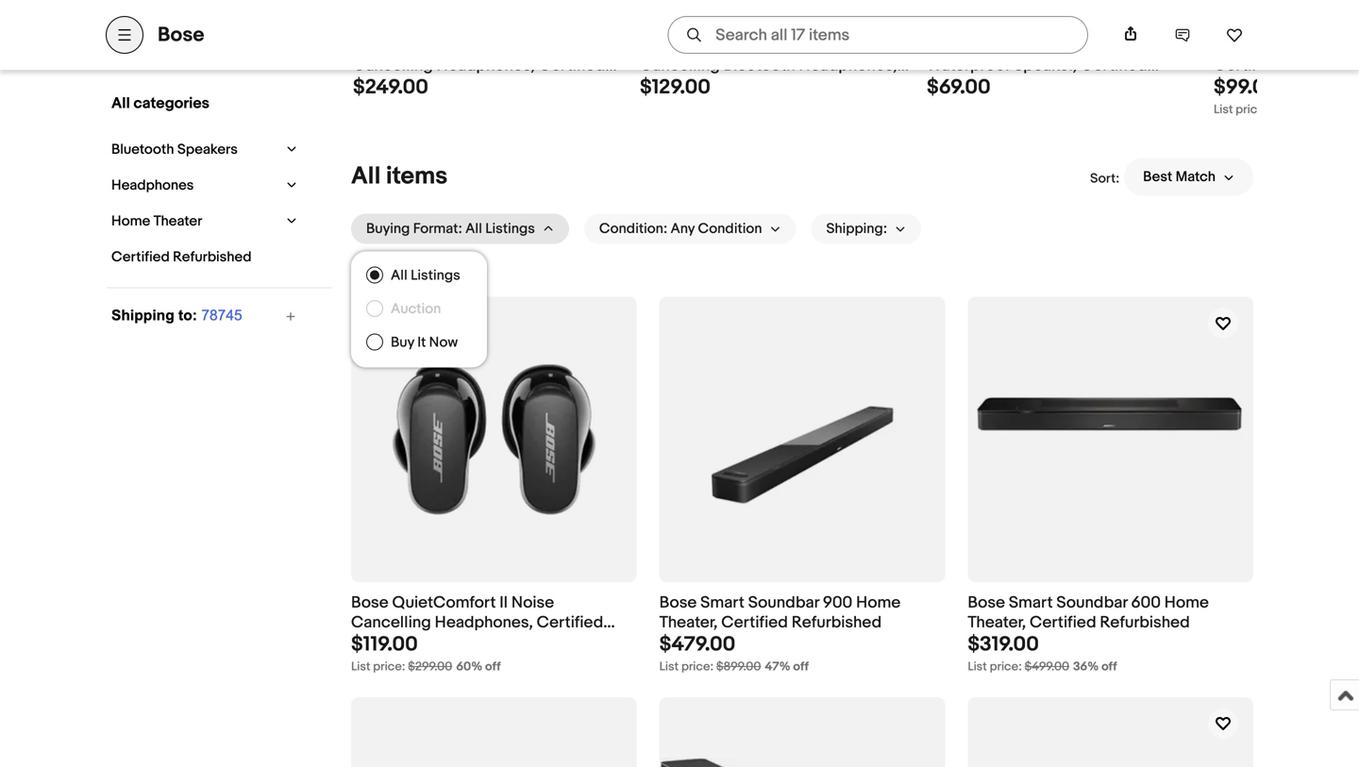 Task type: locate. For each thing, give the bounding box(es) containing it.
bose inside bose soundlink flex se bluetooth waterproof speaker, certified refurbished
[[927, 36, 964, 56]]

3 off from the left
[[1101, 659, 1117, 674]]

1 horizontal spatial theater,
[[968, 613, 1026, 633]]

save this seller bose image
[[1226, 26, 1243, 43]]

list for $479.00
[[659, 659, 679, 674]]

off right 36% at bottom right
[[1101, 659, 1117, 674]]

home inside bose smart soundbar 600 home theater, certified refurbished
[[1164, 593, 1209, 613]]

list inside bose solo soundbar $99.00 list price:
[[1214, 102, 1233, 117]]

noise inside "bose quietcomfort noise cancelling bluetooth headphones, certified refurbished"
[[788, 36, 831, 56]]

all inside dropdown button
[[465, 220, 482, 237]]

smart inside bose smart soundbar 600 home theater, certified refurbished
[[1009, 593, 1053, 613]]

1 horizontal spatial off
[[793, 659, 809, 674]]

home inside bose smart soundbar 900 home theater, certified refurbished
[[856, 593, 901, 613]]

condition: any condition button
[[584, 214, 796, 244]]

cancelling
[[353, 56, 433, 76], [640, 56, 720, 76], [351, 613, 431, 633]]

bose inside "bose quietcomfort noise cancelling bluetooth headphones, certified refurbished"
[[640, 36, 677, 56]]

smart up "$319.00"
[[1009, 593, 1053, 613]]

0 horizontal spatial off
[[485, 659, 501, 674]]

bose up $129.00
[[640, 36, 677, 56]]

certified inside bose quietcomfort ii noise cancelling headphones, certified refurbished
[[537, 613, 603, 633]]

bluetooth inside bose soundlink flex se bluetooth waterproof speaker, certified refurbished
[[1103, 36, 1175, 56]]

off inside $319.00 list price: $499.00 36% off
[[1101, 659, 1117, 674]]

bose for bose
[[158, 23, 204, 47]]

price: down $119.00
[[373, 659, 405, 674]]

bluetooth for $129.00
[[724, 56, 795, 76]]

bose quietcomfort noise cancelling bluetooth headphones, certified refurbished button
[[640, 36, 912, 95]]

bose inside bose quietcomfort 45 noise cancelling headphones, certified refurbished
[[353, 36, 390, 56]]

listings up auction radio item
[[411, 267, 460, 284]]

all for all categories
[[111, 94, 130, 113]]

1 smart from the left
[[700, 593, 744, 613]]

any
[[671, 220, 695, 237]]

list down "$319.00"
[[968, 659, 987, 674]]

certified for bose smart soundbar 600 home theater, certified refurbished
[[1030, 613, 1096, 633]]

off for $119.00
[[485, 659, 501, 674]]

quietcomfort for 45
[[394, 36, 498, 56]]

list inside $319.00 list price: $499.00 36% off
[[968, 659, 987, 674]]

refurbished for bose smart soundbar 900 home theater, certified refurbished
[[792, 613, 882, 633]]

bose soundlink flex se bluetooth waterproof speaker, certified refurbished
[[927, 36, 1175, 95]]

noise right the ii
[[511, 593, 554, 613]]

headphones
[[111, 177, 194, 194]]

refurbished inside bose smart soundbar 600 home theater, certified refurbished
[[1100, 613, 1190, 633]]

1 horizontal spatial soundbar
[[1056, 593, 1127, 613]]

all
[[111, 94, 130, 113], [351, 162, 381, 191], [465, 220, 482, 237], [391, 267, 407, 284]]

2 horizontal spatial soundbar
[[1291, 36, 1359, 56]]

2 horizontal spatial home
[[1164, 593, 1209, 613]]

certified inside bose smart soundbar 600 home theater, certified refurbished
[[1030, 613, 1096, 633]]

headphones, for ii
[[435, 613, 533, 633]]

best match
[[1143, 168, 1216, 185]]

soundbar inside bose smart soundbar 900 home theater, certified refurbished
[[748, 593, 819, 613]]

bose smart soundbar 900 home theater, certified refurbished button
[[659, 593, 945, 633]]

home for bose smart soundbar 600 home theater, certified refurbished
[[1164, 593, 1209, 613]]

$119.00
[[351, 632, 418, 657]]

home theater
[[111, 213, 202, 230]]

all up "auction"
[[391, 267, 407, 284]]

se
[[1081, 36, 1100, 56]]

noise right 45 in the left of the page
[[524, 36, 567, 56]]

refurbished inside bose soundlink flex se bluetooth waterproof speaker, certified refurbished
[[927, 76, 1017, 95]]

1 horizontal spatial smart
[[1009, 593, 1053, 613]]

headphones, inside "bose quietcomfort noise cancelling bluetooth headphones, certified refurbished"
[[799, 56, 897, 76]]

certified inside "bose quietcomfort noise cancelling bluetooth headphones, certified refurbished"
[[640, 76, 707, 95]]

refurbished inside bose smart soundbar 900 home theater, certified refurbished
[[792, 613, 882, 633]]

2 horizontal spatial off
[[1101, 659, 1117, 674]]

price: down "$319.00"
[[990, 659, 1022, 674]]

off
[[485, 659, 501, 674], [793, 659, 809, 674], [1101, 659, 1117, 674]]

certified inside bose soundlink flex se bluetooth waterproof speaker, certified refurbished
[[1081, 56, 1147, 76]]

bluetooth right "se"
[[1103, 36, 1175, 56]]

bose smart soundbar 600 home theater, certified refurbished
[[968, 593, 1209, 633]]

refurbished for bose quietcomfort ii noise cancelling headphones, certified refurbished
[[351, 633, 441, 652]]

60%
[[456, 659, 482, 674]]

600
[[1131, 593, 1161, 613]]

quietcomfort up '$119.00 list price: $299.00 60% off'
[[392, 593, 496, 613]]

price: down $479.00
[[681, 659, 714, 674]]

price:
[[1236, 102, 1268, 117], [373, 659, 405, 674], [681, 659, 714, 674], [990, 659, 1022, 674]]

bose for bose quietcomfort noise cancelling bluetooth headphones, certified refurbished
[[640, 36, 677, 56]]

78745
[[201, 307, 242, 324]]

2 off from the left
[[793, 659, 809, 674]]

smart up $479.00
[[700, 593, 744, 613]]

auction radio item
[[351, 293, 487, 326]]

all left items
[[351, 162, 381, 191]]

bose up $479.00
[[659, 593, 697, 613]]

condition: any condition
[[599, 220, 762, 237]]

bose up $119.00
[[351, 593, 388, 613]]

1 theater, from the left
[[659, 613, 718, 633]]

900
[[823, 593, 852, 613]]

certified for bose quietcomfort 45 noise cancelling headphones, certified refurbished
[[539, 56, 605, 76]]

refurbished for bose quietcomfort noise cancelling bluetooth headphones, certified refurbished
[[710, 76, 800, 95]]

price: inside bose solo soundbar $99.00 list price:
[[1236, 102, 1268, 117]]

list for $319.00
[[968, 659, 987, 674]]

noise down bose quietcomfort noise cancelling bluetooth headphones, certified refurbished : quick view image
[[788, 36, 831, 56]]

off inside '$119.00 list price: $299.00 60% off'
[[485, 659, 501, 674]]

list down $99.00
[[1214, 102, 1233, 117]]

menu
[[351, 259, 487, 367]]

noise
[[524, 36, 567, 56], [788, 36, 831, 56], [511, 593, 554, 613]]

bluetooth inside "bose quietcomfort noise cancelling bluetooth headphones, certified refurbished"
[[724, 56, 795, 76]]

refurbished inside bose quietcomfort ii noise cancelling headphones, certified refurbished
[[351, 633, 441, 652]]

list inside '$119.00 list price: $299.00 60% off'
[[351, 659, 370, 674]]

soundbar right solo
[[1291, 36, 1359, 56]]

price: down $99.00
[[1236, 102, 1268, 117]]

buying
[[366, 220, 410, 237]]

categories
[[134, 94, 209, 113]]

all listings radio item
[[351, 259, 487, 293]]

bose inside bose solo soundbar $99.00 list price:
[[1214, 36, 1251, 56]]

menu containing all listings
[[351, 259, 487, 367]]

Search all 17 items field
[[668, 16, 1088, 54]]

list inside $479.00 list price: $899.00 47% off
[[659, 659, 679, 674]]

bluetooth
[[1103, 36, 1175, 56], [724, 56, 795, 76], [111, 141, 174, 158]]

list down $119.00
[[351, 659, 370, 674]]

all for all listings
[[391, 267, 407, 284]]

home
[[111, 213, 150, 230], [856, 593, 901, 613], [1164, 593, 1209, 613]]

refurbished inside "bose quietcomfort noise cancelling bluetooth headphones, certified refurbished"
[[710, 76, 800, 95]]

all right format:
[[465, 220, 482, 237]]

listings right format:
[[485, 220, 535, 237]]

2 horizontal spatial bluetooth
[[1103, 36, 1175, 56]]

buy
[[391, 334, 414, 351]]

buy it now radio item
[[351, 326, 487, 360]]

condition:
[[599, 220, 667, 237]]

bose inside bose smart soundbar 900 home theater, certified refurbished
[[659, 593, 697, 613]]

theater, inside bose smart soundbar 600 home theater, certified refurbished
[[968, 613, 1026, 633]]

theater, up the $499.00
[[968, 613, 1026, 633]]

theater,
[[659, 613, 718, 633], [968, 613, 1026, 633]]

quietcomfort inside "bose quietcomfort noise cancelling bluetooth headphones, certified refurbished"
[[681, 36, 785, 56]]

all left categories
[[111, 94, 130, 113]]

bluetooth down bose quietcomfort noise cancelling bluetooth headphones, certified refurbished : quick view image
[[724, 56, 795, 76]]

0 horizontal spatial theater,
[[659, 613, 718, 633]]

buy it now
[[391, 334, 458, 351]]

headphones, inside bose quietcomfort 45 noise cancelling headphones, certified refurbished
[[437, 56, 535, 76]]

$129.00
[[640, 75, 711, 100]]

0 vertical spatial listings
[[485, 220, 535, 237]]

cancelling inside bose quietcomfort 45 noise cancelling headphones, certified refurbished
[[353, 56, 433, 76]]

bose solo soundbar ii home theater, certified refurbished : quick view image
[[969, 734, 1252, 767]]

bluetooth up the headphones
[[111, 141, 174, 158]]

theater, for bose smart soundbar 600 home theater, certified refurbished
[[968, 613, 1026, 633]]

2 theater, from the left
[[968, 613, 1026, 633]]

off right 47%
[[793, 659, 809, 674]]

certified for bose smart soundbar 900 home theater, certified refurbished
[[721, 613, 788, 633]]

0 horizontal spatial listings
[[411, 267, 460, 284]]

1 horizontal spatial bluetooth
[[724, 56, 795, 76]]

listings
[[485, 220, 535, 237], [411, 267, 460, 284]]

price: inside $479.00 list price: $899.00 47% off
[[681, 659, 714, 674]]

$319.00 list price: $499.00 36% off
[[968, 632, 1117, 674]]

all categories
[[111, 94, 209, 113]]

$69.00
[[927, 75, 991, 100]]

home right 600
[[1164, 593, 1209, 613]]

home right "900"
[[856, 593, 901, 613]]

smart
[[700, 593, 744, 613], [1009, 593, 1053, 613]]

refurbished
[[353, 76, 443, 95], [710, 76, 800, 95], [927, 76, 1017, 95], [173, 249, 252, 266], [792, 613, 882, 633], [1100, 613, 1190, 633], [351, 633, 441, 652]]

theater, up $899.00
[[659, 613, 718, 633]]

0 horizontal spatial smart
[[700, 593, 744, 613]]

1 horizontal spatial home
[[856, 593, 901, 613]]

off right 60%
[[485, 659, 501, 674]]

certified inside bose smart soundbar 900 home theater, certified refurbished
[[721, 613, 788, 633]]

bose
[[158, 23, 204, 47], [353, 36, 390, 56], [640, 36, 677, 56], [927, 36, 964, 56], [1214, 36, 1251, 56], [351, 593, 388, 613], [659, 593, 697, 613], [968, 593, 1005, 613]]

noise inside bose quietcomfort 45 noise cancelling headphones, certified refurbished
[[524, 36, 567, 56]]

bose for bose quietcomfort 45 noise cancelling headphones, certified refurbished
[[353, 36, 390, 56]]

list down $479.00
[[659, 659, 679, 674]]

bose solo soundbar button
[[1214, 36, 1359, 76]]

price: inside $319.00 list price: $499.00 36% off
[[990, 659, 1022, 674]]

noise inside bose quietcomfort ii noise cancelling headphones, certified refurbished
[[511, 593, 554, 613]]

bose up "$319.00"
[[968, 593, 1005, 613]]

price: inside '$119.00 list price: $299.00 60% off'
[[373, 659, 405, 674]]

refurbished for bose quietcomfort 45 noise cancelling headphones, certified refurbished
[[353, 76, 443, 95]]

quietcomfort
[[394, 36, 498, 56], [681, 36, 785, 56], [392, 593, 496, 613]]

certified
[[539, 56, 605, 76], [1081, 56, 1147, 76], [640, 76, 707, 95], [111, 249, 170, 266], [537, 613, 603, 633], [721, 613, 788, 633], [1030, 613, 1096, 633]]

bose inside bose smart soundbar 600 home theater, certified refurbished
[[968, 593, 1005, 613]]

smart inside bose smart soundbar 900 home theater, certified refurbished
[[700, 593, 744, 613]]

0 horizontal spatial soundbar
[[748, 593, 819, 613]]

cancelling inside bose quietcomfort ii noise cancelling headphones, certified refurbished
[[351, 613, 431, 633]]

bose smart soundbar 900 home theater, certified refurbished
[[659, 593, 901, 633]]

off inside $479.00 list price: $899.00 47% off
[[793, 659, 809, 674]]

bose quietcomfort ii noise cancelling headphones, certified refurbished button
[[351, 593, 637, 652]]

soundbar left "900"
[[748, 593, 819, 613]]

all inside radio item
[[391, 267, 407, 284]]

waterproof
[[927, 56, 1010, 76]]

bose left solo
[[1214, 36, 1251, 56]]

bose up $69.00
[[927, 36, 964, 56]]

1 off from the left
[[485, 659, 501, 674]]

shipping
[[111, 307, 174, 324]]

soundbar inside bose smart soundbar 600 home theater, certified refurbished
[[1056, 593, 1127, 613]]

soundbar
[[1291, 36, 1359, 56], [748, 593, 819, 613], [1056, 593, 1127, 613]]

home for bose smart soundbar 900 home theater, certified refurbished
[[856, 593, 901, 613]]

theater, inside bose smart soundbar 900 home theater, certified refurbished
[[659, 613, 718, 633]]

$99.00
[[1214, 75, 1278, 100]]

certified inside bose quietcomfort 45 noise cancelling headphones, certified refurbished
[[539, 56, 605, 76]]

bluetooth speakers link
[[107, 136, 278, 163]]

soundlink
[[968, 36, 1044, 56]]

soundbar for bose smart soundbar 600 home theater, certified refurbished
[[1056, 593, 1127, 613]]

quietcomfort left 45 in the left of the page
[[394, 36, 498, 56]]

quietcomfort inside bose quietcomfort 45 noise cancelling headphones, certified refurbished
[[394, 36, 498, 56]]

price: for $319.00
[[990, 659, 1022, 674]]

off for $479.00
[[793, 659, 809, 674]]

1 horizontal spatial listings
[[485, 220, 535, 237]]

bose quietcomfort noise cancelling bluetooth headphones, certified refurbished : quick view image
[[674, 0, 878, 25]]

cancelling for bose quietcomfort ii noise cancelling headphones, certified refurbished
[[351, 613, 431, 633]]

45
[[501, 36, 521, 56]]

bose inside bose quietcomfort ii noise cancelling headphones, certified refurbished
[[351, 593, 388, 613]]

quietcomfort down bose quietcomfort noise cancelling bluetooth headphones, certified refurbished : quick view image
[[681, 36, 785, 56]]

bose up '$249.00'
[[353, 36, 390, 56]]

2 smart from the left
[[1009, 593, 1053, 613]]

home down the headphones
[[111, 213, 150, 230]]

refurbished inside bose quietcomfort 45 noise cancelling headphones, certified refurbished
[[353, 76, 443, 95]]

flex
[[1048, 36, 1077, 56]]

soundbar left 600
[[1056, 593, 1127, 613]]

list
[[1214, 102, 1233, 117], [351, 659, 370, 674], [659, 659, 679, 674], [968, 659, 987, 674]]

headphones, inside bose quietcomfort ii noise cancelling headphones, certified refurbished
[[435, 613, 533, 633]]

headphones,
[[437, 56, 535, 76], [799, 56, 897, 76], [435, 613, 533, 633]]

1 vertical spatial listings
[[411, 267, 460, 284]]

ii
[[499, 593, 508, 613]]

shipping to: 78745
[[111, 307, 242, 324]]

certified refurbished
[[111, 249, 252, 266]]

bose up categories
[[158, 23, 204, 47]]

auction
[[391, 301, 441, 318]]

quietcomfort inside bose quietcomfort ii noise cancelling headphones, certified refurbished
[[392, 593, 496, 613]]



Task type: vqa. For each thing, say whether or not it's contained in the screenshot.
Bose within BOSE SOLO SOUNDBAR $99.00 LIST PRICE:
yes



Task type: describe. For each thing, give the bounding box(es) containing it.
quietcomfort for noise
[[681, 36, 785, 56]]

listings inside radio item
[[411, 267, 460, 284]]

shipping: button
[[811, 214, 921, 244]]

cancelling inside "bose quietcomfort noise cancelling bluetooth headphones, certified refurbished"
[[640, 56, 720, 76]]

36%
[[1073, 659, 1099, 674]]

bose smart soundbar 600 home theater, certified refurbished button
[[968, 593, 1253, 633]]

refurbished for bose smart soundbar 600 home theater, certified refurbished
[[1100, 613, 1190, 633]]

headphones link
[[107, 172, 278, 199]]

bose for bose soundlink flex se bluetooth waterproof speaker, certified refurbished
[[927, 36, 964, 56]]

bose for bose smart soundbar 900 home theater, certified refurbished
[[659, 593, 697, 613]]

bose soundbar 700 home theater, certified refurbished : quick view image
[[661, 758, 944, 767]]

$249.00
[[353, 75, 428, 100]]

smart for bose smart soundbar 900 home theater, certified refurbished
[[700, 593, 744, 613]]

smart for bose smart soundbar 600 home theater, certified refurbished
[[1009, 593, 1053, 613]]

bose quietcomfort ii noise cancelling headphones, certified refurbished : quick view image
[[352, 333, 635, 546]]

noise for bose quietcomfort ii noise cancelling headphones, certified refurbished
[[511, 593, 554, 613]]

bose quietcomfort 45 noise cancelling headphones, certified refurbished
[[353, 36, 605, 95]]

bose for bose solo soundbar $99.00 list price:
[[1214, 36, 1251, 56]]

bose quietcomfort 45 noise cancelling headphones, certified refurbished button
[[353, 36, 625, 95]]

bose solo soundbar $99.00 list price:
[[1214, 36, 1359, 117]]

all for all items
[[351, 162, 381, 191]]

price: for $119.00
[[373, 659, 405, 674]]

bose link
[[158, 23, 204, 47]]

47%
[[765, 659, 790, 674]]

bose for bose smart soundbar 600 home theater, certified refurbished
[[968, 593, 1005, 613]]

buying format: all listings button
[[351, 214, 569, 244]]

certified for bose quietcomfort ii noise cancelling headphones, certified refurbished
[[537, 613, 603, 633]]

$499.00
[[1025, 659, 1069, 674]]

items
[[386, 162, 448, 191]]

$299.00
[[408, 659, 452, 674]]

best match button
[[1124, 158, 1253, 196]]

speakers
[[177, 141, 238, 158]]

noise for bose quietcomfort 45 noise cancelling headphones, certified refurbished
[[524, 36, 567, 56]]

best
[[1143, 168, 1172, 185]]

shipping:
[[826, 220, 887, 237]]

0 horizontal spatial bluetooth
[[111, 141, 174, 158]]

solo
[[1255, 36, 1288, 56]]

bose smart soundbar 900 home theater, certified refurbished : quick view image
[[696, 298, 908, 581]]

bose quietcomfort noise cancelling bluetooth headphones, certified refurbished
[[640, 36, 897, 95]]

buying format: all listings
[[366, 220, 535, 237]]

price: for $479.00
[[681, 659, 714, 674]]

all listings
[[391, 267, 460, 284]]

headphones, for noise
[[799, 56, 897, 76]]

sort:
[[1090, 171, 1119, 187]]

bose for bose quietcomfort ii noise cancelling headphones, certified refurbished
[[351, 593, 388, 613]]

theater, for bose smart soundbar 900 home theater, certified refurbished
[[659, 613, 718, 633]]

to:
[[178, 307, 197, 324]]

all categories link
[[107, 90, 297, 117]]

soundbar for bose smart soundbar 900 home theater, certified refurbished
[[748, 593, 819, 613]]

$119.00 list price: $299.00 60% off
[[351, 632, 501, 674]]

bose smart soundbar 600 home theater, certified refurbished : quick view image
[[969, 333, 1252, 546]]

cancelling for bose quietcomfort 45 noise cancelling headphones, certified refurbished
[[353, 56, 433, 76]]

format:
[[413, 220, 462, 237]]

$899.00
[[716, 659, 761, 674]]

home theater link
[[107, 208, 278, 235]]

condition
[[698, 220, 762, 237]]

certified for bose quietcomfort noise cancelling bluetooth headphones, certified refurbished
[[640, 76, 707, 95]]

it
[[417, 334, 426, 351]]

$479.00 list price: $899.00 47% off
[[659, 632, 809, 674]]

$319.00
[[968, 632, 1039, 657]]

soundbar inside bose solo soundbar $99.00 list price:
[[1291, 36, 1359, 56]]

bose quietcomfort ii noise cancelling headphones, certified refurbished
[[351, 593, 603, 652]]

bose soundlink flex se bluetooth waterproof speaker, certified refurbished button
[[927, 36, 1199, 95]]

listings inside dropdown button
[[485, 220, 535, 237]]

bluetooth speakers
[[111, 141, 238, 158]]

off for $319.00
[[1101, 659, 1117, 674]]

0 horizontal spatial home
[[111, 213, 150, 230]]

quietcomfort for ii
[[392, 593, 496, 613]]

headphones, for 45
[[437, 56, 535, 76]]

$479.00
[[659, 632, 735, 657]]

match
[[1176, 168, 1216, 185]]

bluetooth for $69.00
[[1103, 36, 1175, 56]]

speaker,
[[1014, 56, 1077, 76]]

all items
[[351, 162, 448, 191]]

list for $119.00
[[351, 659, 370, 674]]

certified refurbished link
[[107, 244, 290, 270]]

now
[[429, 334, 458, 351]]

theater
[[153, 213, 202, 230]]



